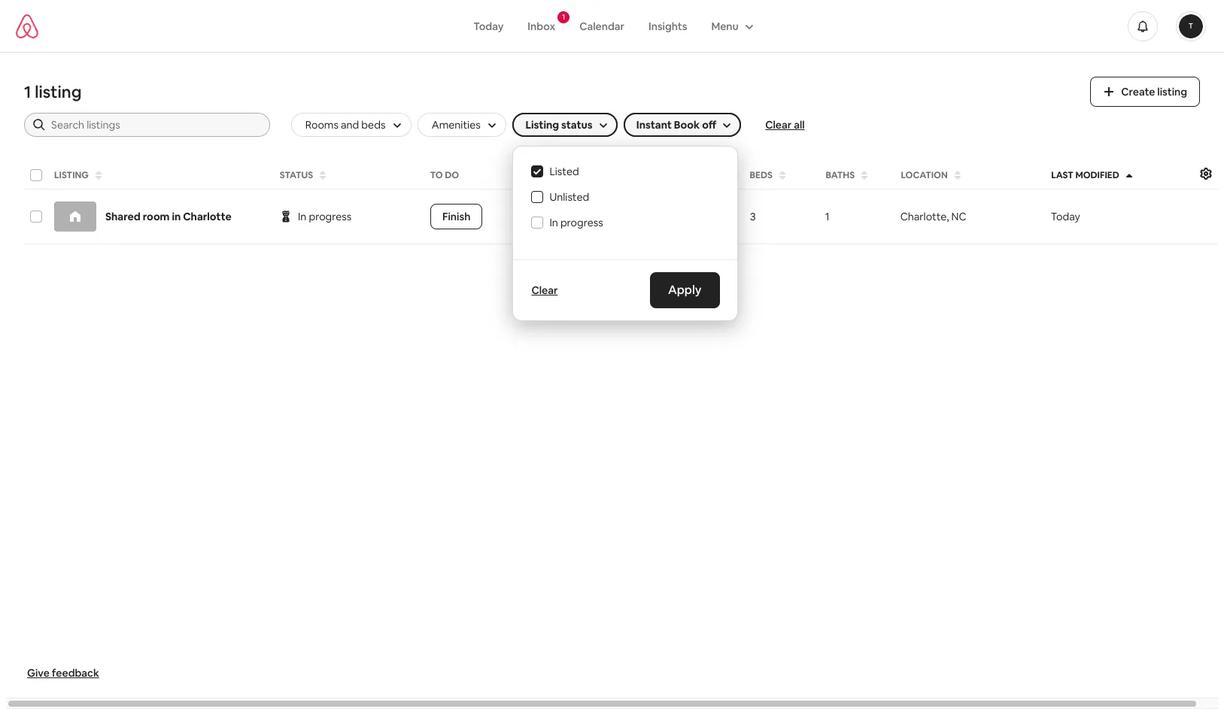 Task type: describe. For each thing, give the bounding box(es) containing it.
clear for clear
[[532, 284, 558, 297]]

listed
[[550, 165, 579, 178]]

location button
[[896, 165, 1044, 186]]

1 for 1 listing
[[24, 81, 31, 102]]

1 listing
[[24, 81, 82, 102]]

clear for clear all
[[766, 118, 792, 132]]

beds button
[[746, 165, 818, 186]]

nc
[[952, 210, 967, 224]]

in progress for shared room in charlotte
[[298, 210, 352, 224]]

insights
[[649, 19, 688, 33]]

main navigation menu image
[[1180, 14, 1204, 38]]

in for unlisted
[[550, 216, 558, 230]]

menu
[[712, 19, 739, 33]]

all
[[794, 118, 805, 132]]

inbox
[[528, 19, 556, 33]]

create
[[1122, 85, 1156, 99]]

listing for create listing
[[1158, 85, 1188, 99]]

status
[[562, 118, 593, 132]]

calendar link
[[568, 12, 637, 40]]

listing for listing status
[[526, 118, 559, 132]]

baths button
[[821, 165, 893, 186]]

give feedback button
[[21, 661, 105, 687]]

give feedback
[[27, 667, 99, 681]]

give
[[27, 667, 50, 681]]

apply
[[668, 282, 702, 298]]

clear button
[[526, 278, 564, 303]]

today link
[[462, 12, 516, 40]]

progress for unlisted
[[561, 216, 603, 230]]

clear all button
[[766, 117, 805, 132]]

status button
[[276, 165, 423, 186]]

listing button
[[50, 165, 273, 186]]

instant book off image
[[581, 211, 593, 223]]

feedback
[[52, 667, 99, 681]]

0 horizontal spatial today
[[474, 19, 504, 33]]

create listing
[[1122, 85, 1188, 99]]

3
[[750, 210, 756, 224]]

charlotte, nc
[[901, 210, 967, 224]]

charlotte,
[[901, 210, 950, 224]]



Task type: vqa. For each thing, say whether or not it's contained in the screenshot.
Today to the bottom
yes



Task type: locate. For each thing, give the bounding box(es) containing it.
listing
[[35, 81, 82, 102], [1158, 85, 1188, 99]]

progress down unlisted on the top
[[561, 216, 603, 230]]

1 horizontal spatial listing
[[1158, 85, 1188, 99]]

1 horizontal spatial in progress
[[550, 216, 603, 230]]

1 horizontal spatial in
[[550, 216, 558, 230]]

1 for 1
[[826, 210, 830, 224]]

last modified button
[[1047, 165, 1194, 186]]

insights link
[[637, 12, 700, 40]]

listing inside create listing link
[[1158, 85, 1188, 99]]

1 horizontal spatial progress
[[561, 216, 603, 230]]

listing
[[526, 118, 559, 132], [54, 169, 89, 181]]

last
[[1051, 169, 1074, 181]]

1
[[562, 12, 566, 21], [24, 81, 31, 102], [826, 210, 830, 224]]

1 horizontal spatial clear
[[766, 118, 792, 132]]

1 vertical spatial 1
[[24, 81, 31, 102]]

apply button
[[650, 273, 720, 309]]

today
[[474, 19, 504, 33], [1051, 210, 1081, 224]]

0 vertical spatial listing
[[526, 118, 559, 132]]

clear all
[[766, 118, 805, 132]]

status
[[280, 169, 313, 181]]

in inside apply dialog
[[550, 216, 558, 230]]

unlisted
[[550, 190, 590, 204]]

in progress
[[298, 210, 352, 224], [550, 216, 603, 230]]

in down unlisted on the top
[[550, 216, 558, 230]]

0 horizontal spatial listing
[[35, 81, 82, 102]]

clear inside apply dialog
[[532, 284, 558, 297]]

today down last
[[1051, 210, 1081, 224]]

in progress for unlisted
[[550, 216, 603, 230]]

menu button
[[700, 12, 763, 40]]

in progress inside apply dialog
[[550, 216, 603, 230]]

last modified
[[1051, 169, 1120, 181]]

listing inside button
[[54, 169, 89, 181]]

inbox 1 calendar
[[528, 12, 625, 33]]

1 horizontal spatial 1
[[562, 12, 566, 21]]

beds
[[750, 169, 773, 181]]

calendar
[[580, 19, 625, 33]]

create listing link
[[1091, 77, 1201, 107]]

0 horizontal spatial in progress
[[298, 210, 352, 224]]

in for shared room in charlotte
[[298, 210, 307, 224]]

2 vertical spatial 1
[[826, 210, 830, 224]]

1 listing heading
[[24, 81, 1073, 102]]

finish
[[443, 210, 471, 224]]

charlotte
[[183, 210, 232, 224]]

instant book
[[581, 169, 648, 181]]

1 inside 'inbox 1 calendar'
[[562, 12, 566, 21]]

0 horizontal spatial in
[[298, 210, 307, 224]]

listing status
[[526, 118, 593, 132]]

0 vertical spatial clear
[[766, 118, 792, 132]]

apply dialog
[[513, 146, 739, 321]]

room
[[143, 210, 170, 224]]

1 vertical spatial today
[[1051, 210, 1081, 224]]

1 vertical spatial clear
[[532, 284, 558, 297]]

0 horizontal spatial listing
[[54, 169, 89, 181]]

progress inside apply dialog
[[561, 216, 603, 230]]

0 horizontal spatial progress
[[309, 210, 352, 224]]

off
[[599, 210, 615, 224]]

0 vertical spatial 1
[[562, 12, 566, 21]]

modified
[[1076, 169, 1120, 181]]

1 horizontal spatial today
[[1051, 210, 1081, 224]]

in
[[172, 210, 181, 224]]

progress for shared room in charlotte
[[309, 210, 352, 224]]

0 horizontal spatial clear
[[532, 284, 558, 297]]

shared room in charlotte
[[105, 210, 232, 224]]

location
[[901, 169, 948, 181]]

listing for 1 listing
[[35, 81, 82, 102]]

Search text field
[[51, 117, 260, 132]]

listing inside dropdown button
[[526, 118, 559, 132]]

0 horizontal spatial 1
[[24, 81, 31, 102]]

1 vertical spatial listing
[[54, 169, 89, 181]]

finish link
[[431, 204, 483, 230]]

in down the status
[[298, 210, 307, 224]]

listing status button
[[513, 113, 618, 137]]

in
[[298, 210, 307, 224], [550, 216, 558, 230]]

listing for listing
[[54, 169, 89, 181]]

shared
[[105, 210, 141, 224]]

1 horizontal spatial listing
[[526, 118, 559, 132]]

in progress down status button
[[298, 210, 352, 224]]

progress
[[309, 210, 352, 224], [561, 216, 603, 230]]

2 horizontal spatial 1
[[826, 210, 830, 224]]

book
[[621, 169, 648, 181]]

progress down status button
[[309, 210, 352, 224]]

0 vertical spatial today
[[474, 19, 504, 33]]

today left inbox
[[474, 19, 504, 33]]

clear
[[766, 118, 792, 132], [532, 284, 558, 297]]

instant book button
[[577, 165, 666, 186]]

instant
[[581, 169, 619, 181]]

in progress down unlisted on the top
[[550, 216, 603, 230]]

baths
[[826, 169, 855, 181]]



